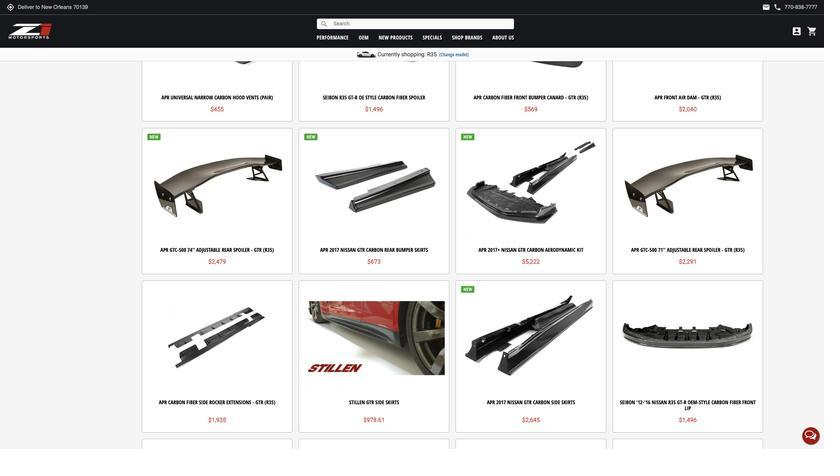 Task type: locate. For each thing, give the bounding box(es) containing it.
gt- left oe
[[349, 94, 355, 101]]

1 500 from the left
[[179, 246, 186, 254]]

0 vertical spatial $1,496
[[366, 106, 383, 113]]

currently
[[378, 51, 400, 58]]

narrow
[[195, 94, 213, 101]]

0 horizontal spatial 500
[[179, 246, 186, 254]]

seibon for seibon r35 gt-r oe style carbon fiber spoiler
[[323, 94, 338, 101]]

gtc- left 74''
[[170, 246, 179, 254]]

0 vertical spatial seibon
[[323, 94, 338, 101]]

1 horizontal spatial side
[[376, 399, 385, 406]]

0 horizontal spatial r
[[355, 94, 358, 101]]

nissan inside the seibon '12-'16 nissan r35 gt-r oem-style carbon fiber front lip
[[652, 399, 668, 406]]

lip
[[686, 405, 692, 412]]

adjustable
[[196, 246, 221, 254], [668, 246, 692, 254]]

spoiler for apr gtc-500 71'' adjustable rear spoiler - gtr (r35)
[[705, 246, 721, 254]]

3 rear from the left
[[693, 246, 703, 254]]

71''
[[659, 246, 666, 254]]

adjustable for 74''
[[196, 246, 221, 254]]

products
[[391, 34, 413, 41]]

seibon left '12-
[[621, 399, 636, 406]]

0 vertical spatial style
[[366, 94, 377, 101]]

500 for 71''
[[650, 246, 658, 254]]

0 horizontal spatial 2017
[[330, 246, 340, 254]]

seibon
[[323, 94, 338, 101], [621, 399, 636, 406]]

2 horizontal spatial skirts
[[562, 399, 576, 406]]

1 horizontal spatial seibon
[[621, 399, 636, 406]]

r left oem-
[[685, 399, 687, 406]]

about
[[493, 34, 508, 41]]

$673
[[368, 258, 381, 265]]

$978.61
[[364, 417, 385, 424]]

2017
[[330, 246, 340, 254], [497, 399, 507, 406]]

adjustable up $2,291
[[668, 246, 692, 254]]

z1 motorsports logo image
[[8, 23, 53, 40]]

r35 left lip
[[669, 399, 677, 406]]

shopping_cart link
[[806, 26, 818, 37]]

mail phone
[[763, 3, 782, 11]]

0 horizontal spatial r35
[[340, 94, 347, 101]]

apr for apr front air dam - gtr (r35)
[[655, 94, 663, 101]]

seibon '12-'16 nissan r35 gt-r oem-style carbon fiber front lip
[[621, 399, 757, 412]]

0 horizontal spatial front
[[514, 94, 528, 101]]

hood
[[233, 94, 245, 101]]

0 horizontal spatial spoiler
[[234, 246, 250, 254]]

2 vertical spatial r35
[[669, 399, 677, 406]]

1 horizontal spatial rear
[[385, 246, 395, 254]]

new products
[[379, 34, 413, 41]]

2 horizontal spatial r35
[[669, 399, 677, 406]]

1 vertical spatial r
[[685, 399, 687, 406]]

0 horizontal spatial gt-
[[349, 94, 355, 101]]

1 horizontal spatial r
[[685, 399, 687, 406]]

shop brands
[[453, 34, 483, 41]]

shopping_cart
[[808, 26, 818, 37]]

$2,040
[[680, 106, 698, 113]]

1 horizontal spatial style
[[700, 399, 711, 406]]

$455
[[211, 106, 224, 113]]

$1,496
[[366, 106, 383, 113], [680, 417, 698, 424]]

apr 2017+ nissan gtr carbon aerodynamic kit
[[479, 246, 584, 254]]

1 vertical spatial style
[[700, 399, 711, 406]]

74''
[[188, 246, 195, 254]]

2 adjustable from the left
[[668, 246, 692, 254]]

mail link
[[763, 3, 771, 11]]

mail
[[763, 3, 771, 11]]

(r35)
[[578, 94, 589, 101], [711, 94, 722, 101], [263, 246, 274, 254], [735, 246, 745, 254], [265, 399, 276, 406]]

$1,496 down seibon r35 gt-r oe style carbon fiber spoiler
[[366, 106, 383, 113]]

1 horizontal spatial 500
[[650, 246, 658, 254]]

1 adjustable from the left
[[196, 246, 221, 254]]

0 horizontal spatial rear
[[222, 246, 232, 254]]

bumper
[[529, 94, 546, 101], [396, 246, 414, 254]]

1 vertical spatial r35
[[340, 94, 347, 101]]

1 gtc- from the left
[[170, 246, 179, 254]]

kit
[[578, 246, 584, 254]]

r
[[355, 94, 358, 101], [685, 399, 687, 406]]

0 horizontal spatial seibon
[[323, 94, 338, 101]]

(pair)
[[260, 94, 273, 101]]

1 rear from the left
[[222, 246, 232, 254]]

'12-
[[637, 399, 645, 406]]

2 gtc- from the left
[[641, 246, 650, 254]]

1 horizontal spatial 2017
[[497, 399, 507, 406]]

1 horizontal spatial adjustable
[[668, 246, 692, 254]]

2 horizontal spatial front
[[743, 399, 757, 406]]

2 horizontal spatial rear
[[693, 246, 703, 254]]

$1,935
[[209, 417, 226, 424]]

gtr
[[569, 94, 577, 101], [702, 94, 710, 101], [254, 246, 262, 254], [357, 246, 365, 254], [518, 246, 526, 254], [725, 246, 733, 254], [256, 399, 264, 406], [367, 399, 374, 406], [524, 399, 532, 406]]

2 horizontal spatial side
[[552, 399, 561, 406]]

apr for apr 2017+ nissan gtr carbon aerodynamic kit
[[479, 246, 487, 254]]

$1,496 for r
[[680, 417, 698, 424]]

1 horizontal spatial gtc-
[[641, 246, 650, 254]]

apr front air dam - gtr (r35)
[[655, 94, 722, 101]]

apr gtc-500 71'' adjustable rear spoiler - gtr (r35)
[[632, 246, 745, 254]]

apr 2017  nissan gtr carbon side skirts
[[488, 399, 576, 406]]

r left oe
[[355, 94, 358, 101]]

0 horizontal spatial bumper
[[396, 246, 414, 254]]

seibon inside the seibon '12-'16 nissan r35 gt-r oem-style carbon fiber front lip
[[621, 399, 636, 406]]

0 horizontal spatial $1,496
[[366, 106, 383, 113]]

style
[[366, 94, 377, 101], [700, 399, 711, 406]]

fiber
[[397, 94, 408, 101], [502, 94, 513, 101], [187, 399, 198, 406], [731, 399, 742, 406]]

apr for apr 2017  nissan gtr carbon rear bumper skirts
[[321, 246, 328, 254]]

skirts
[[415, 246, 428, 254], [386, 399, 399, 406], [562, 399, 576, 406]]

(change
[[440, 51, 455, 58]]

nissan
[[341, 246, 356, 254], [502, 246, 517, 254], [508, 399, 523, 406], [652, 399, 668, 406]]

1 horizontal spatial gt-
[[678, 399, 685, 406]]

0 horizontal spatial side
[[199, 399, 208, 406]]

1 vertical spatial bumper
[[396, 246, 414, 254]]

-
[[566, 94, 568, 101], [699, 94, 701, 101], [251, 246, 253, 254], [722, 246, 724, 254], [253, 399, 254, 406]]

1 vertical spatial $1,496
[[680, 417, 698, 424]]

r35
[[428, 51, 437, 58], [340, 94, 347, 101], [669, 399, 677, 406]]

0 horizontal spatial adjustable
[[196, 246, 221, 254]]

2 500 from the left
[[650, 246, 658, 254]]

style right oe
[[366, 94, 377, 101]]

apr
[[162, 94, 170, 101], [474, 94, 482, 101], [655, 94, 663, 101], [161, 246, 169, 254], [321, 246, 328, 254], [479, 246, 487, 254], [632, 246, 640, 254], [159, 399, 167, 406], [488, 399, 495, 406]]

side
[[199, 399, 208, 406], [376, 399, 385, 406], [552, 399, 561, 406]]

2017+
[[488, 246, 500, 254]]

2017 for apr 2017  nissan gtr carbon rear bumper skirts
[[330, 246, 340, 254]]

seibon left oe
[[323, 94, 338, 101]]

1 horizontal spatial skirts
[[415, 246, 428, 254]]

stillen gtr side skirts
[[350, 399, 399, 406]]

seibon r35 gt-r oe style carbon fiber spoiler
[[323, 94, 426, 101]]

1 horizontal spatial $1,496
[[680, 417, 698, 424]]

adjustable for 71''
[[668, 246, 692, 254]]

front
[[514, 94, 528, 101], [665, 94, 678, 101], [743, 399, 757, 406]]

rear
[[222, 246, 232, 254], [385, 246, 395, 254], [693, 246, 703, 254]]

r35 inside the seibon '12-'16 nissan r35 gt-r oem-style carbon fiber front lip
[[669, 399, 677, 406]]

500
[[179, 246, 186, 254], [650, 246, 658, 254]]

gt- left lip
[[678, 399, 685, 406]]

0 vertical spatial bumper
[[529, 94, 546, 101]]

model)
[[456, 51, 469, 58]]

$1,496 down lip
[[680, 417, 698, 424]]

gtc-
[[170, 246, 179, 254], [641, 246, 650, 254]]

0 horizontal spatial skirts
[[386, 399, 399, 406]]

1 vertical spatial seibon
[[621, 399, 636, 406]]

rear for gtr
[[385, 246, 395, 254]]

2 horizontal spatial spoiler
[[705, 246, 721, 254]]

air
[[679, 94, 686, 101]]

rear for 71''
[[693, 246, 703, 254]]

500 left 71''
[[650, 246, 658, 254]]

0 horizontal spatial style
[[366, 94, 377, 101]]

spoiler
[[409, 94, 426, 101], [234, 246, 250, 254], [705, 246, 721, 254]]

2017 for apr 2017  nissan gtr carbon side skirts
[[497, 399, 507, 406]]

r35 left (change
[[428, 51, 437, 58]]

1 horizontal spatial front
[[665, 94, 678, 101]]

specials link
[[423, 34, 443, 41]]

0 vertical spatial 2017
[[330, 246, 340, 254]]

style right lip
[[700, 399, 711, 406]]

apr 2017  nissan gtr carbon rear bumper skirts
[[321, 246, 428, 254]]

shop
[[453, 34, 464, 41]]

canard
[[548, 94, 565, 101]]

r35 left oe
[[340, 94, 347, 101]]

carbon
[[215, 94, 232, 101], [378, 94, 395, 101], [484, 94, 501, 101], [367, 246, 384, 254], [527, 246, 544, 254], [168, 399, 185, 406], [534, 399, 551, 406], [712, 399, 729, 406]]

1 vertical spatial 2017
[[497, 399, 507, 406]]

nissan for apr 2017  nissan gtr carbon side skirts
[[508, 399, 523, 406]]

1 horizontal spatial bumper
[[529, 94, 546, 101]]

1 vertical spatial gt-
[[678, 399, 685, 406]]

2 rear from the left
[[385, 246, 395, 254]]

1 horizontal spatial r35
[[428, 51, 437, 58]]

gt-
[[349, 94, 355, 101], [678, 399, 685, 406]]

shop brands link
[[453, 34, 483, 41]]

0 horizontal spatial gtc-
[[170, 246, 179, 254]]

adjustable up $2,479
[[196, 246, 221, 254]]

500 left 74''
[[179, 246, 186, 254]]

0 vertical spatial r35
[[428, 51, 437, 58]]

gtc- left 71''
[[641, 246, 650, 254]]



Task type: vqa. For each thing, say whether or not it's contained in the screenshot.
OEM '11-'21 Nissan R35 GT-R Front Brake Caliper - RH's The Caliper
no



Task type: describe. For each thing, give the bounding box(es) containing it.
$569
[[525, 106, 538, 113]]

apr for apr 2017  nissan gtr carbon side skirts
[[488, 399, 495, 406]]

apr gtc-500 74'' adjustable rear spoiler - gtr (r35)
[[161, 246, 274, 254]]

'16
[[645, 399, 651, 406]]

brands
[[466, 34, 483, 41]]

0 vertical spatial r
[[355, 94, 358, 101]]

oe
[[359, 94, 365, 101]]

dam
[[688, 94, 698, 101]]

extensions
[[227, 399, 251, 406]]

phone
[[774, 3, 782, 11]]

r inside the seibon '12-'16 nissan r35 gt-r oem-style carbon fiber front lip
[[685, 399, 687, 406]]

aerodynamic
[[546, 246, 576, 254]]

spoiler for apr gtc-500 74'' adjustable rear spoiler - gtr (r35)
[[234, 246, 250, 254]]

apr universal narrow carbon hood vents (pair)
[[162, 94, 273, 101]]

$2,291
[[680, 258, 698, 265]]

shopping:
[[402, 51, 426, 58]]

specials
[[423, 34, 443, 41]]

apr for apr universal narrow carbon hood vents (pair)
[[162, 94, 170, 101]]

500 for 74''
[[179, 246, 186, 254]]

3 side from the left
[[552, 399, 561, 406]]

front inside the seibon '12-'16 nissan r35 gt-r oem-style carbon fiber front lip
[[743, 399, 757, 406]]

$2,479
[[209, 258, 226, 265]]

new
[[379, 34, 389, 41]]

apr for apr carbon fiber front bumper canard - gtr (r35)
[[474, 94, 482, 101]]

rocker
[[209, 399, 225, 406]]

apr carbon fiber side rocker extensions - gtr (r35)
[[159, 399, 276, 406]]

performance
[[317, 34, 349, 41]]

performance link
[[317, 34, 349, 41]]

$2,645
[[523, 417, 540, 424]]

apr for apr carbon fiber side rocker extensions - gtr (r35)
[[159, 399, 167, 406]]

about us
[[493, 34, 515, 41]]

2 side from the left
[[376, 399, 385, 406]]

vents
[[246, 94, 259, 101]]

gtc- for 71''
[[641, 246, 650, 254]]

stillen
[[350, 399, 365, 406]]

seibon for seibon '12-'16 nissan r35 gt-r oem-style carbon fiber front lip
[[621, 399, 636, 406]]

us
[[509, 34, 515, 41]]

oem
[[359, 34, 369, 41]]

style inside the seibon '12-'16 nissan r35 gt-r oem-style carbon fiber front lip
[[700, 399, 711, 406]]

oem-
[[688, 399, 700, 406]]

account_box
[[792, 26, 803, 37]]

search
[[321, 20, 329, 28]]

account_box link
[[791, 26, 805, 37]]

1 side from the left
[[199, 399, 208, 406]]

gtc- for 74''
[[170, 246, 179, 254]]

rear for 74''
[[222, 246, 232, 254]]

$1,496 for carbon
[[366, 106, 383, 113]]

apr for apr gtc-500 74'' adjustable rear spoiler - gtr (r35)
[[161, 246, 169, 254]]

apr for apr gtc-500 71'' adjustable rear spoiler - gtr (r35)
[[632, 246, 640, 254]]

carbon inside the seibon '12-'16 nissan r35 gt-r oem-style carbon fiber front lip
[[712, 399, 729, 406]]

about us link
[[493, 34, 515, 41]]

apr carbon fiber front bumper canard - gtr (r35)
[[474, 94, 589, 101]]

Search search field
[[329, 19, 514, 29]]

oem link
[[359, 34, 369, 41]]

nissan for apr 2017+ nissan gtr carbon aerodynamic kit
[[502, 246, 517, 254]]

my_location
[[7, 3, 14, 11]]

fiber inside the seibon '12-'16 nissan r35 gt-r oem-style carbon fiber front lip
[[731, 399, 742, 406]]

$5,222
[[523, 258, 540, 265]]

currently shopping: r35 (change model)
[[378, 51, 469, 58]]

phone link
[[774, 3, 818, 11]]

nissan for apr 2017  nissan gtr carbon rear bumper skirts
[[341, 246, 356, 254]]

(change model) link
[[440, 51, 469, 58]]

gt- inside the seibon '12-'16 nissan r35 gt-r oem-style carbon fiber front lip
[[678, 399, 685, 406]]

0 vertical spatial gt-
[[349, 94, 355, 101]]

new products link
[[379, 34, 413, 41]]

1 horizontal spatial spoiler
[[409, 94, 426, 101]]

universal
[[171, 94, 193, 101]]



